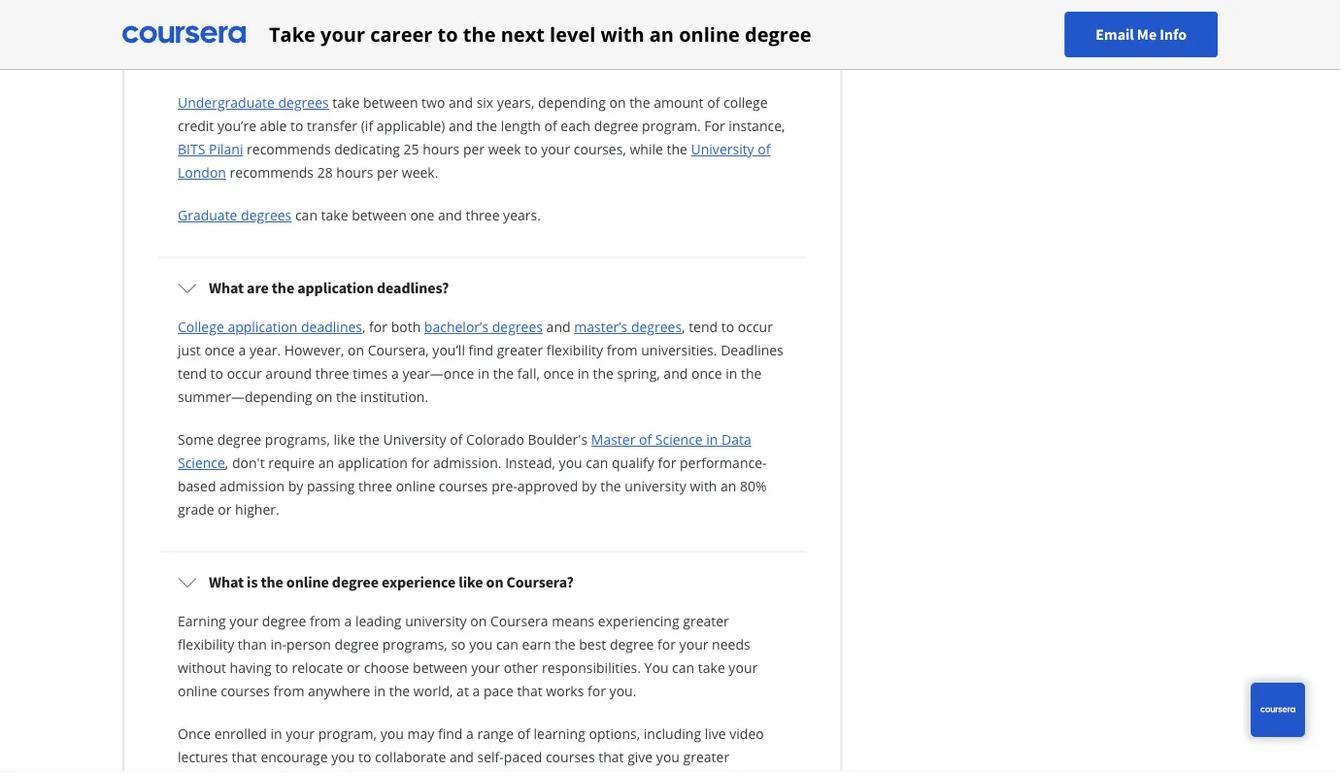 Task type: locate. For each thing, give the bounding box(es) containing it.
three left years.
[[466, 206, 500, 224]]

an down performance- at the right bottom of page
[[721, 477, 737, 495]]

once enrolled in your program, you may find a range of learning options, including live video lectures that encourage you to collaborate and self-paced courses that give you greater independence. moreover, throughout your learning journey, you'll have access to a dedicat
[[178, 725, 769, 772]]

your inside many degree programs with coursera's university partners are designed to be pursued part- time or full-time, depending on your availability.
[[378, 51, 407, 69]]

and
[[449, 93, 473, 112], [449, 117, 473, 135], [438, 206, 462, 224], [546, 318, 571, 336], [664, 364, 688, 383], [450, 748, 474, 766]]

per left week
[[463, 140, 485, 158]]

an up the passing
[[318, 454, 334, 472]]

0 horizontal spatial science
[[178, 454, 225, 472]]

on down coursera's
[[358, 51, 375, 69]]

an left pursued
[[650, 21, 674, 48]]

1 horizontal spatial that
[[517, 682, 543, 700]]

learning down self-
[[453, 771, 504, 772]]

2 vertical spatial or
[[347, 659, 360, 677]]

1 horizontal spatial depending
[[538, 93, 606, 112]]

2 horizontal spatial an
[[721, 477, 737, 495]]

1 vertical spatial courses
[[221, 682, 270, 700]]

flexibility down master's at the top left
[[547, 341, 603, 359]]

at
[[457, 682, 469, 700]]

0 horizontal spatial that
[[232, 748, 257, 766]]

you up the access
[[656, 748, 680, 766]]

performance-
[[680, 454, 767, 472]]

1 vertical spatial three
[[315, 364, 349, 383]]

in inside 'earning your degree from a leading university on coursera means experiencing greater flexibility than in-person degree programs, so you can earn the best degree for your needs without having to relocate or choose between your other responsibilities. you can take your online courses from anywhere in the world, at a pace that works for you.'
[[374, 682, 386, 700]]

of inside once enrolled in your program, you may find a range of learning options, including live video lectures that encourage you to collaborate and self-paced courses that give you greater independence. moreover, throughout your learning journey, you'll have access to a dedicat
[[517, 725, 530, 743]]

occur
[[738, 318, 773, 336], [227, 364, 262, 383]]

hours down dedicating
[[336, 163, 373, 182]]

1 horizontal spatial from
[[310, 612, 341, 630]]

three down however, on the left top
[[315, 364, 349, 383]]

bachelor's
[[424, 318, 489, 336]]

deadlines?
[[377, 278, 449, 298]]

1 horizontal spatial programs,
[[382, 635, 448, 654]]

coursera,
[[368, 341, 429, 359]]

0 vertical spatial three
[[466, 206, 500, 224]]

0 horizontal spatial tend
[[178, 364, 207, 383]]

in
[[478, 364, 490, 383], [578, 364, 589, 383], [726, 364, 737, 383], [706, 430, 718, 449], [374, 682, 386, 700], [270, 725, 282, 743]]

university inside university of london
[[691, 140, 754, 158]]

take up transfer at top left
[[333, 93, 360, 112]]

spring,
[[617, 364, 660, 383]]

data
[[722, 430, 752, 449]]

0 vertical spatial university
[[691, 140, 754, 158]]

courses
[[439, 477, 488, 495], [221, 682, 270, 700], [546, 748, 595, 766]]

anywhere
[[308, 682, 370, 700]]

may
[[407, 725, 434, 743]]

2 vertical spatial courses
[[546, 748, 595, 766]]

1 vertical spatial like
[[459, 573, 483, 592]]

1 vertical spatial university
[[625, 477, 687, 495]]

boulder's
[[528, 430, 588, 449]]

online inside dropdown button
[[286, 573, 329, 592]]

journey,
[[508, 771, 560, 772]]

1 horizontal spatial courses
[[439, 477, 488, 495]]

paced
[[504, 748, 542, 766]]

0 horizontal spatial university
[[383, 430, 446, 449]]

1 what from the top
[[209, 278, 244, 298]]

0 horizontal spatial ,
[[225, 454, 229, 472]]

1 vertical spatial programs,
[[382, 635, 448, 654]]

for down some degree programs, like the university of colorado boulder's
[[411, 454, 430, 472]]

person
[[287, 635, 331, 654]]

grade
[[178, 500, 214, 519]]

three
[[466, 206, 500, 224], [315, 364, 349, 383], [358, 477, 392, 495]]

degree
[[745, 21, 812, 48], [216, 27, 261, 46], [594, 117, 638, 135], [217, 430, 261, 449], [332, 573, 379, 592], [262, 612, 306, 630], [335, 635, 379, 654], [610, 635, 654, 654]]

take inside 'earning your degree from a leading university on coursera means experiencing greater flexibility than in-person degree programs, so you can earn the best degree for your needs without having to relocate or choose between your other responsibilities. you can take your online courses from anywhere in the world, at a pace that works for you.'
[[698, 659, 725, 677]]

, tend to occur just once a year. however, on coursera, you'll find greater flexibility from universities. deadlines tend to occur around three times a year—once in the fall, once in the spring, and once in the summer—depending on the institution.
[[178, 318, 784, 406]]

application down some degree programs, like the university of colorado boulder's
[[338, 454, 408, 472]]

0 vertical spatial depending
[[287, 51, 355, 69]]

0 vertical spatial flexibility
[[547, 341, 603, 359]]

1 vertical spatial are
[[247, 278, 269, 298]]

0 vertical spatial occur
[[738, 318, 773, 336]]

on down however, on the left top
[[316, 388, 333, 406]]

with right programs
[[329, 27, 357, 46]]

0 horizontal spatial courses
[[221, 682, 270, 700]]

2 horizontal spatial courses
[[546, 748, 595, 766]]

2 what from the top
[[209, 573, 244, 592]]

the
[[463, 21, 496, 48], [630, 93, 650, 112], [477, 117, 497, 135], [667, 140, 688, 158], [272, 278, 294, 298], [493, 364, 514, 383], [593, 364, 614, 383], [741, 364, 762, 383], [336, 388, 357, 406], [359, 430, 380, 449], [601, 477, 621, 495], [261, 573, 283, 592], [555, 635, 576, 654], [389, 682, 410, 700]]

0 vertical spatial university
[[430, 27, 492, 46]]

are up the college application deadlines link
[[247, 278, 269, 298]]

0 vertical spatial an
[[650, 21, 674, 48]]

university of london
[[178, 140, 771, 182]]

0 horizontal spatial three
[[315, 364, 349, 383]]

university up the so
[[405, 612, 467, 630]]

the inside what are the application deadlines? dropdown button
[[272, 278, 294, 298]]

university
[[430, 27, 492, 46], [625, 477, 687, 495], [405, 612, 467, 630]]

1 vertical spatial take
[[321, 206, 348, 224]]

tend down the just
[[178, 364, 207, 383]]

0 vertical spatial greater
[[497, 341, 543, 359]]

needs
[[712, 635, 750, 654]]

what is the online degree experience like on coursera? button
[[162, 555, 803, 609]]

1 vertical spatial greater
[[683, 612, 729, 630]]

london
[[178, 163, 226, 182]]

science up based
[[178, 454, 225, 472]]

partners
[[496, 27, 550, 46]]

coursera?
[[507, 573, 574, 592]]

1 vertical spatial between
[[352, 206, 407, 224]]

1 horizontal spatial learning
[[534, 725, 585, 743]]

between inside take between two and six years, depending on the amount of college credit you're able to transfer (if applicable) and the length of each degree program. for instance, bits pilani recommends dedicating 25 hours per week to your courses, while the
[[363, 93, 418, 112]]

around
[[266, 364, 312, 383]]

application up the year.
[[228, 318, 298, 336]]

1 vertical spatial hours
[[336, 163, 373, 182]]

college
[[724, 93, 768, 112]]

0 horizontal spatial are
[[247, 278, 269, 298]]

the down "six"
[[477, 117, 497, 135]]

in up encourage
[[270, 725, 282, 743]]

programs, up choose
[[382, 635, 448, 654]]

each
[[561, 117, 591, 135]]

that up have
[[599, 748, 624, 766]]

between up applicable)
[[363, 93, 418, 112]]

independence.
[[178, 771, 272, 772]]

0 vertical spatial programs,
[[265, 430, 330, 449]]

the inside , don't require an application for admission. instead, you can qualify for performance- based admission by passing three online courses pre-approved by the university with an 80% grade or higher.
[[601, 477, 621, 495]]

a right at at the bottom left of the page
[[472, 682, 480, 700]]

that down other
[[517, 682, 543, 700]]

university down institution.
[[383, 430, 446, 449]]

per inside take between two and six years, depending on the amount of college credit you're able to transfer (if applicable) and the length of each degree program. for instance, bits pilani recommends dedicating 25 hours per week to your courses, while the
[[463, 140, 485, 158]]

on inside many degree programs with coursera's university partners are designed to be pursued part- time or full-time, depending on your availability.
[[358, 51, 375, 69]]

to down in-
[[275, 659, 288, 677]]

application inside dropdown button
[[297, 278, 374, 298]]

enrolled
[[214, 725, 267, 743]]

recommends 28 hours per week.
[[226, 163, 438, 182]]

of inside master of science in data science
[[639, 430, 652, 449]]

on down 'what is the online degree experience like on coursera?' dropdown button
[[470, 612, 487, 630]]

find right may
[[438, 725, 463, 743]]

are
[[553, 27, 574, 46], [247, 278, 269, 298]]

you inside 'earning your degree from a leading university on coursera means experiencing greater flexibility than in-person degree programs, so you can earn the best degree for your needs without having to relocate or choose between your other responsibilities. you can take your online courses from anywhere in the world, at a pace that works for you.'
[[469, 635, 493, 654]]

programs, up require
[[265, 430, 330, 449]]

self-
[[477, 748, 504, 766]]

programs,
[[265, 430, 330, 449], [382, 635, 448, 654]]

the left fall,
[[493, 364, 514, 383]]

for up you
[[658, 635, 676, 654]]

or right "grade"
[[218, 500, 232, 519]]

1 vertical spatial university
[[383, 430, 446, 449]]

with left be
[[601, 21, 645, 48]]

me
[[1137, 25, 1157, 44]]

degree up full-
[[216, 27, 261, 46]]

don't
[[232, 454, 265, 472]]

2 horizontal spatial from
[[607, 341, 638, 359]]

per down dedicating
[[377, 163, 398, 182]]

0 vertical spatial find
[[469, 341, 493, 359]]

on
[[358, 51, 375, 69], [609, 93, 626, 112], [348, 341, 364, 359], [316, 388, 333, 406], [486, 573, 504, 592], [470, 612, 487, 630]]

take down needs
[[698, 659, 725, 677]]

like up the passing
[[334, 430, 355, 449]]

, left don't
[[225, 454, 229, 472]]

online right is
[[286, 573, 329, 592]]

email me info
[[1096, 25, 1187, 44]]

1 vertical spatial depending
[[538, 93, 606, 112]]

0 vertical spatial tend
[[689, 318, 718, 336]]

what are the application deadlines?
[[209, 278, 449, 298]]

three inside , don't require an application for admission. instead, you can qualify for performance- based admission by passing three online courses pre-approved by the university with an 80% grade or higher.
[[358, 477, 392, 495]]

like inside dropdown button
[[459, 573, 483, 592]]

1 horizontal spatial find
[[469, 341, 493, 359]]

on inside take between two and six years, depending on the amount of college credit you're able to transfer (if applicable) and the length of each degree program. for instance, bits pilani recommends dedicating 25 hours per week to your courses, while the
[[609, 93, 626, 112]]

you left may
[[380, 725, 404, 743]]

or
[[210, 51, 224, 69], [218, 500, 232, 519], [347, 659, 360, 677]]

with down performance- at the right bottom of page
[[690, 477, 717, 495]]

0 horizontal spatial programs,
[[265, 430, 330, 449]]

science
[[655, 430, 703, 449], [178, 454, 225, 472]]

of up qualify
[[639, 430, 652, 449]]

university inside , don't require an application for admission. instead, you can qualify for performance- based admission by passing three online courses pre-approved by the university with an 80% grade or higher.
[[625, 477, 687, 495]]

1 horizontal spatial occur
[[738, 318, 773, 336]]

depending down programs
[[287, 51, 355, 69]]

2 vertical spatial university
[[405, 612, 467, 630]]

, don't require an application for admission. instead, you can qualify for performance- based admission by passing three online courses pre-approved by the university with an 80% grade or higher.
[[178, 454, 767, 519]]

are inside many degree programs with coursera's university partners are designed to be pursued part- time or full-time, depending on your availability.
[[553, 27, 574, 46]]

0 horizontal spatial with
[[329, 27, 357, 46]]

1 horizontal spatial tend
[[689, 318, 718, 336]]

on left coursera?
[[486, 573, 504, 592]]

0 horizontal spatial like
[[334, 430, 355, 449]]

1 horizontal spatial science
[[655, 430, 703, 449]]

1 horizontal spatial are
[[553, 27, 574, 46]]

to right the access
[[678, 771, 691, 772]]

qualify
[[612, 454, 654, 472]]

for
[[704, 117, 725, 135]]

1 horizontal spatial per
[[463, 140, 485, 158]]

and inside , tend to occur just once a year. however, on coursera, you'll find greater flexibility from universities. deadlines tend to occur around three times a year—once in the fall, once in the spring, and once in the summer—depending on the institution.
[[664, 364, 688, 383]]

2 horizontal spatial with
[[690, 477, 717, 495]]

1 vertical spatial learning
[[453, 771, 504, 772]]

means
[[552, 612, 595, 630]]

length
[[501, 117, 541, 135]]

occur up deadlines
[[738, 318, 773, 336]]

from down relocate
[[273, 682, 304, 700]]

1 horizontal spatial by
[[582, 477, 597, 495]]

bits pilani link
[[178, 140, 243, 158]]

dedicating
[[334, 140, 400, 158]]

1 vertical spatial what
[[209, 573, 244, 592]]

the down the program. at the top of page
[[667, 140, 688, 158]]

are right the next
[[553, 27, 574, 46]]

what up college
[[209, 278, 244, 298]]

tend
[[689, 318, 718, 336], [178, 364, 207, 383]]

2 vertical spatial an
[[721, 477, 737, 495]]

or inside , don't require an application for admission. instead, you can qualify for performance- based admission by passing three online courses pre-approved by the university with an 80% grade or higher.
[[218, 500, 232, 519]]

your inside take between two and six years, depending on the amount of college credit you're able to transfer (if applicable) and the length of each degree program. for instance, bits pilani recommends dedicating 25 hours per week to your courses, while the
[[541, 140, 570, 158]]

to inside many degree programs with coursera's university partners are designed to be pursued part- time or full-time, depending on your availability.
[[639, 27, 652, 46]]

1 vertical spatial flexibility
[[178, 635, 234, 654]]

2 vertical spatial greater
[[683, 748, 730, 766]]

what left is
[[209, 573, 244, 592]]

university inside 'earning your degree from a leading university on coursera means experiencing greater flexibility than in-person degree programs, so you can earn the best degree for your needs without having to relocate or choose between your other responsibilities. you can take your online courses from anywhere in the world, at a pace that works for you.'
[[405, 612, 467, 630]]

bachelor's degrees link
[[424, 318, 543, 336]]

master of science in data science
[[178, 430, 752, 472]]

2 horizontal spatial ,
[[682, 318, 685, 336]]

, left 'both'
[[362, 318, 366, 336]]

transfer
[[307, 117, 358, 135]]

for down responsibilities.
[[588, 682, 606, 700]]

world,
[[414, 682, 453, 700]]

that down enrolled on the bottom
[[232, 748, 257, 766]]

0 vertical spatial application
[[297, 278, 374, 298]]

degrees up fall,
[[492, 318, 543, 336]]

1 vertical spatial per
[[377, 163, 398, 182]]

learning
[[534, 725, 585, 743], [453, 771, 504, 772]]

1 horizontal spatial once
[[543, 364, 574, 383]]

some
[[178, 430, 214, 449]]

1 horizontal spatial hours
[[423, 140, 460, 158]]

your down each
[[541, 140, 570, 158]]

0 vertical spatial hours
[[423, 140, 460, 158]]

in left fall,
[[478, 364, 490, 383]]

between up "world,"
[[413, 659, 468, 677]]

find inside once enrolled in your program, you may find a range of learning options, including live video lectures that encourage you to collaborate and self-paced courses that give you greater independence. moreover, throughout your learning journey, you'll have access to a dedicat
[[438, 725, 463, 743]]

0 horizontal spatial depending
[[287, 51, 355, 69]]

lectures
[[178, 748, 228, 766]]

between left one
[[352, 206, 407, 224]]

1 vertical spatial find
[[438, 725, 463, 743]]

, inside , tend to occur just once a year. however, on coursera, you'll find greater flexibility from universities. deadlines tend to occur around three times a year—once in the fall, once in the spring, and once in the summer—depending on the institution.
[[682, 318, 685, 336]]

of up paced
[[517, 725, 530, 743]]

once down college
[[204, 341, 235, 359]]

2 vertical spatial from
[[273, 682, 304, 700]]

1 vertical spatial recommends
[[230, 163, 314, 182]]

find inside , tend to occur just once a year. however, on coursera, you'll find greater flexibility from universities. deadlines tend to occur around three times a year—once in the fall, once in the spring, and once in the summer—depending on the institution.
[[469, 341, 493, 359]]

university down for
[[691, 140, 754, 158]]

from
[[607, 341, 638, 359], [310, 612, 341, 630], [273, 682, 304, 700]]

degrees
[[278, 93, 329, 112], [241, 206, 292, 224], [492, 318, 543, 336], [631, 318, 682, 336]]

0 vertical spatial take
[[333, 93, 360, 112]]

or left full-
[[210, 51, 224, 69]]

works
[[546, 682, 584, 700]]

the inside 'what is the online degree experience like on coursera?' dropdown button
[[261, 573, 283, 592]]

applicable)
[[377, 117, 445, 135]]

, inside , don't require an application for admission. instead, you can qualify for performance- based admission by passing three online courses pre-approved by the university with an 80% grade or higher.
[[225, 454, 229, 472]]

2 vertical spatial between
[[413, 659, 468, 677]]

2 vertical spatial application
[[338, 454, 408, 472]]

based
[[178, 477, 216, 495]]

including
[[644, 725, 701, 743]]

1 horizontal spatial flexibility
[[547, 341, 603, 359]]

university of london link
[[178, 140, 771, 182]]

0 vertical spatial from
[[607, 341, 638, 359]]

of left each
[[544, 117, 557, 135]]

1 horizontal spatial like
[[459, 573, 483, 592]]

and down universities.
[[664, 364, 688, 383]]

0 horizontal spatial occur
[[227, 364, 262, 383]]

graduate degrees can take between one and three years.
[[178, 206, 541, 224]]

0 vertical spatial what
[[209, 278, 244, 298]]

your
[[321, 21, 365, 48], [378, 51, 407, 69], [541, 140, 570, 158], [230, 612, 258, 630], [680, 635, 708, 654], [471, 659, 500, 677], [729, 659, 758, 677], [286, 725, 315, 743], [420, 771, 449, 772]]

instance,
[[729, 117, 785, 135]]

can right you
[[672, 659, 695, 677]]

1 horizontal spatial three
[[358, 477, 392, 495]]

year.
[[250, 341, 281, 359]]

and left self-
[[450, 748, 474, 766]]

degree inside many degree programs with coursera's university partners are designed to be pursued part- time or full-time, depending on your availability.
[[216, 27, 261, 46]]

application
[[297, 278, 374, 298], [228, 318, 298, 336], [338, 454, 408, 472]]

the up the college application deadlines link
[[272, 278, 294, 298]]

can down master
[[586, 454, 608, 472]]

2 vertical spatial take
[[698, 659, 725, 677]]

1 vertical spatial an
[[318, 454, 334, 472]]

1 vertical spatial application
[[228, 318, 298, 336]]

however,
[[284, 341, 344, 359]]

1 by from the left
[[288, 477, 303, 495]]

with
[[601, 21, 645, 48], [329, 27, 357, 46], [690, 477, 717, 495]]

experience
[[382, 573, 456, 592]]

1 horizontal spatial university
[[691, 140, 754, 158]]

learning up you'll
[[534, 725, 585, 743]]

1 vertical spatial or
[[218, 500, 232, 519]]

that inside 'earning your degree from a leading university on coursera means experiencing greater flexibility than in-person degree programs, so you can earn the best degree for your needs without having to relocate or choose between your other responsibilities. you can take your online courses from anywhere in the world, at a pace that works for you.'
[[517, 682, 543, 700]]

hours inside take between two and six years, depending on the amount of college credit you're able to transfer (if applicable) and the length of each degree program. for instance, bits pilani recommends dedicating 25 hours per week to your courses, while the
[[423, 140, 460, 158]]

for left 'both'
[[369, 318, 388, 336]]

courses inside once enrolled in your program, you may find a range of learning options, including live video lectures that encourage you to collaborate and self-paced courses that give you greater independence. moreover, throughout your learning journey, you'll have access to a dedicat
[[546, 748, 595, 766]]

your left needs
[[680, 635, 708, 654]]

your down needs
[[729, 659, 758, 677]]

to up availability.
[[438, 21, 458, 48]]

programs, inside 'earning your degree from a leading university on coursera means experiencing greater flexibility than in-person degree programs, so you can earn the best degree for your needs without having to relocate or choose between your other responsibilities. you can take your online courses from anywhere in the world, at a pace that works for you.'
[[382, 635, 448, 654]]

university down qualify
[[625, 477, 687, 495]]

0 vertical spatial between
[[363, 93, 418, 112]]



Task type: vqa. For each thing, say whether or not it's contained in the screenshot.
About
no



Task type: describe. For each thing, give the bounding box(es) containing it.
coursera
[[490, 612, 548, 630]]

your right the take
[[321, 21, 365, 48]]

the down choose
[[389, 682, 410, 700]]

bits
[[178, 140, 205, 158]]

two
[[422, 93, 445, 112]]

and right one
[[438, 206, 462, 224]]

a up institution.
[[391, 364, 399, 383]]

video
[[730, 725, 764, 743]]

for right qualify
[[658, 454, 676, 472]]

while
[[630, 140, 663, 158]]

email
[[1096, 25, 1134, 44]]

to up summer—depending
[[210, 364, 223, 383]]

pace
[[484, 682, 514, 700]]

with inside , don't require an application for admission. instead, you can qualify for performance- based admission by passing three online courses pre-approved by the university with an 80% grade or higher.
[[690, 477, 717, 495]]

colorado
[[466, 430, 524, 449]]

the down deadlines
[[741, 364, 762, 383]]

instead,
[[505, 454, 556, 472]]

a left the year.
[[239, 341, 246, 359]]

your up pace at the bottom left of the page
[[471, 659, 500, 677]]

once
[[178, 725, 211, 743]]

application inside , don't require an application for admission. instead, you can qualify for performance- based admission by passing three online courses pre-approved by the university with an 80% grade or higher.
[[338, 454, 408, 472]]

on up times in the left of the page
[[348, 341, 364, 359]]

times
[[353, 364, 388, 383]]

or inside 'earning your degree from a leading university on coursera means experiencing greater flexibility than in-person degree programs, so you can earn the best degree for your needs without having to relocate or choose between your other responsibilities. you can take your online courses from anywhere in the world, at a pace that works for you.'
[[347, 659, 360, 677]]

undergraduate degrees link
[[178, 93, 329, 112]]

the up availability.
[[463, 21, 496, 48]]

can inside , don't require an application for admission. instead, you can qualify for performance- based admission by passing three online courses pre-approved by the university with an 80% grade or higher.
[[586, 454, 608, 472]]

greater inside , tend to occur just once a year. however, on coursera, you'll find greater flexibility from universities. deadlines tend to occur around three times a year—once in the fall, once in the spring, and once in the summer—depending on the institution.
[[497, 341, 543, 359]]

be
[[655, 27, 671, 46]]

have
[[600, 771, 630, 772]]

some degree programs, like the university of colorado boulder's
[[178, 430, 591, 449]]

so
[[451, 635, 466, 654]]

time
[[178, 51, 206, 69]]

what for what is the online degree experience like on coursera?
[[209, 573, 244, 592]]

experiencing
[[598, 612, 680, 630]]

and left master's at the top left
[[546, 318, 571, 336]]

give
[[628, 748, 653, 766]]

degree down the leading
[[335, 635, 379, 654]]

depending inside take between two and six years, depending on the amount of college credit you're able to transfer (if applicable) and the length of each degree program. for instance, bits pilani recommends dedicating 25 hours per week to your courses, while the
[[538, 93, 606, 112]]

programs
[[264, 27, 326, 46]]

deadlines
[[301, 318, 362, 336]]

both
[[391, 318, 421, 336]]

online inside , don't require an application for admission. instead, you can qualify for performance- based admission by passing three online courses pre-approved by the university with an 80% grade or higher.
[[396, 477, 435, 495]]

university inside many degree programs with coursera's university partners are designed to be pursued part- time or full-time, depending on your availability.
[[430, 27, 492, 46]]

to inside 'earning your degree from a leading university on coursera means experiencing greater flexibility than in-person degree programs, so you can earn the best degree for your needs without having to relocate or choose between your other responsibilities. you can take your online courses from anywhere in the world, at a pace that works for you.'
[[275, 659, 288, 677]]

pilani
[[209, 140, 243, 158]]

amount
[[654, 93, 704, 112]]

degree up in-
[[262, 612, 306, 630]]

can down 'coursera'
[[496, 635, 519, 654]]

coursera image
[[122, 19, 246, 50]]

0 horizontal spatial an
[[318, 454, 334, 472]]

and left "six"
[[449, 93, 473, 112]]

the left amount
[[630, 93, 650, 112]]

summer—depending
[[178, 388, 312, 406]]

0 horizontal spatial once
[[204, 341, 235, 359]]

between inside 'earning your degree from a leading university on coursera means experiencing greater flexibility than in-person degree programs, so you can earn the best degree for your needs without having to relocate or choose between your other responsibilities. you can take your online courses from anywhere in the world, at a pace that works for you.'
[[413, 659, 468, 677]]

of up admission.
[[450, 430, 463, 449]]

recommends inside take between two and six years, depending on the amount of college credit you're able to transfer (if applicable) and the length of each degree program. for instance, bits pilani recommends dedicating 25 hours per week to your courses, while the
[[247, 140, 331, 158]]

in down deadlines
[[726, 364, 737, 383]]

degree up college
[[745, 21, 812, 48]]

0 horizontal spatial from
[[273, 682, 304, 700]]

a left the range
[[466, 725, 474, 743]]

80%
[[740, 477, 767, 495]]

coursera's
[[360, 27, 427, 46]]

0 vertical spatial science
[[655, 430, 703, 449]]

greater inside once enrolled in your program, you may find a range of learning options, including live video lectures that encourage you to collaborate and self-paced courses that give you greater independence. moreover, throughout your learning journey, you'll have access to a dedicat
[[683, 748, 730, 766]]

what are the application deadlines? button
[[162, 261, 803, 315]]

in down master's at the top left
[[578, 364, 589, 383]]

1 vertical spatial from
[[310, 612, 341, 630]]

week
[[488, 140, 521, 158]]

0 horizontal spatial learning
[[453, 771, 504, 772]]

you inside , don't require an application for admission. instead, you can qualify for performance- based admission by passing three online courses pre-approved by the university with an 80% grade or higher.
[[559, 454, 582, 472]]

other
[[504, 659, 538, 677]]

of up for
[[707, 93, 720, 112]]

college application deadlines link
[[178, 318, 362, 336]]

in-
[[270, 635, 287, 654]]

2 by from the left
[[582, 477, 597, 495]]

2 horizontal spatial once
[[692, 364, 722, 383]]

pursued
[[675, 27, 728, 46]]

degrees right the graduate
[[241, 206, 292, 224]]

choose
[[364, 659, 409, 677]]

college application deadlines , for both bachelor's degrees and master's degrees
[[178, 318, 682, 336]]

master of science in data science link
[[178, 430, 752, 472]]

0 vertical spatial learning
[[534, 725, 585, 743]]

program,
[[318, 725, 377, 743]]

master
[[591, 430, 636, 449]]

0 vertical spatial like
[[334, 430, 355, 449]]

25
[[404, 140, 419, 158]]

0 horizontal spatial per
[[377, 163, 398, 182]]

next
[[501, 21, 545, 48]]

part-
[[731, 27, 762, 46]]

the left 'spring,'
[[593, 364, 614, 383]]

level
[[550, 21, 596, 48]]

range
[[477, 725, 514, 743]]

leading
[[355, 612, 402, 630]]

courses,
[[574, 140, 626, 158]]

flexibility inside 'earning your degree from a leading university on coursera means experiencing greater flexibility than in-person degree programs, so you can earn the best degree for your needs without having to relocate or choose between your other responsibilities. you can take your online courses from anywhere in the world, at a pace that works for you.'
[[178, 635, 234, 654]]

in inside once enrolled in your program, you may find a range of learning options, including live video lectures that encourage you to collaborate and self-paced courses that give you greater independence. moreover, throughout your learning journey, you'll have access to a dedicat
[[270, 725, 282, 743]]

degrees up universities.
[[631, 318, 682, 336]]

with inside many degree programs with coursera's university partners are designed to be pursued part- time or full-time, depending on your availability.
[[329, 27, 357, 46]]

admission
[[220, 477, 285, 495]]

the down means
[[555, 635, 576, 654]]

time,
[[251, 51, 283, 69]]

of inside university of london
[[758, 140, 771, 158]]

take between two and six years, depending on the amount of college credit you're able to transfer (if applicable) and the length of each degree program. for instance, bits pilani recommends dedicating 25 hours per week to your courses, while the
[[178, 93, 785, 158]]

to up deadlines
[[721, 318, 734, 336]]

flexibility inside , tend to occur just once a year. however, on coursera, you'll find greater flexibility from universities. deadlines tend to occur around three times a year—once in the fall, once in the spring, and once in the summer—depending on the institution.
[[547, 341, 603, 359]]

1 horizontal spatial ,
[[362, 318, 366, 336]]

three inside , tend to occur just once a year. however, on coursera, you'll find greater flexibility from universities. deadlines tend to occur around three times a year—once in the fall, once in the spring, and once in the summer—depending on the institution.
[[315, 364, 349, 383]]

degree inside dropdown button
[[332, 573, 379, 592]]

best
[[579, 635, 606, 654]]

in inside master of science in data science
[[706, 430, 718, 449]]

on inside dropdown button
[[486, 573, 504, 592]]

email me info button
[[1065, 12, 1218, 57]]

and inside once enrolled in your program, you may find a range of learning options, including live video lectures that encourage you to collaborate and self-paced courses that give you greater independence. moreover, throughout your learning journey, you'll have access to a dedicat
[[450, 748, 474, 766]]

your down the collaborate at the left bottom of the page
[[420, 771, 449, 772]]

courses inside 'earning your degree from a leading university on coursera means experiencing greater flexibility than in-person degree programs, so you can earn the best degree for your needs without having to relocate or choose between your other responsibilities. you can take your online courses from anywhere in the world, at a pace that works for you.'
[[221, 682, 270, 700]]

courses inside , don't require an application for admission. instead, you can qualify for performance- based admission by passing three online courses pre-approved by the university with an 80% grade or higher.
[[439, 477, 488, 495]]

without
[[178, 659, 226, 677]]

1 horizontal spatial an
[[650, 21, 674, 48]]

depending inside many degree programs with coursera's university partners are designed to be pursued part- time or full-time, depending on your availability.
[[287, 51, 355, 69]]

approved
[[517, 477, 578, 495]]

0 horizontal spatial hours
[[336, 163, 373, 182]]

earning your degree from a leading university on coursera means experiencing greater flexibility than in-person degree programs, so you can earn the best degree for your needs without having to relocate or choose between your other responsibilities. you can take your online courses from anywhere in the world, at a pace that works for you.
[[178, 612, 758, 700]]

a right the access
[[695, 771, 703, 772]]

just
[[178, 341, 201, 359]]

undergraduate degrees
[[178, 93, 329, 112]]

availability.
[[411, 51, 481, 69]]

higher.
[[235, 500, 279, 519]]

program.
[[642, 117, 701, 135]]

1 horizontal spatial with
[[601, 21, 645, 48]]

from inside , tend to occur just once a year. however, on coursera, you'll find greater flexibility from universities. deadlines tend to occur around three times a year—once in the fall, once in the spring, and once in the summer—depending on the institution.
[[607, 341, 638, 359]]

deadlines
[[721, 341, 784, 359]]

2 horizontal spatial that
[[599, 748, 624, 766]]

degrees up transfer at top left
[[278, 93, 329, 112]]

greater inside 'earning your degree from a leading university on coursera means experiencing greater flexibility than in-person degree programs, so you can earn the best degree for your needs without having to relocate or choose between your other responsibilities. you can take your online courses from anywhere in the world, at a pace that works for you.'
[[683, 612, 729, 630]]

the down times in the left of the page
[[336, 388, 357, 406]]

career
[[370, 21, 433, 48]]

, for coursera,
[[682, 318, 685, 336]]

graduate
[[178, 206, 237, 224]]

options,
[[589, 725, 640, 743]]

are inside dropdown button
[[247, 278, 269, 298]]

many degree programs with coursera's university partners are designed to be pursued part- time or full-time, depending on your availability.
[[178, 27, 762, 69]]

on inside 'earning your degree from a leading university on coursera means experiencing greater flexibility than in-person degree programs, so you can earn the best degree for your needs without having to relocate or choose between your other responsibilities. you can take your online courses from anywhere in the world, at a pace that works for you.'
[[470, 612, 487, 630]]

a left the leading
[[344, 612, 352, 630]]

access
[[634, 771, 675, 772]]

able
[[260, 117, 287, 135]]

what for what are the application deadlines?
[[209, 278, 244, 298]]

1 vertical spatial tend
[[178, 364, 207, 383]]

1 vertical spatial science
[[178, 454, 225, 472]]

and up university of london
[[449, 117, 473, 135]]

online right be
[[679, 21, 740, 48]]

years.
[[503, 206, 541, 224]]

degree inside take between two and six years, depending on the amount of college credit you're able to transfer (if applicable) and the length of each degree program. for instance, bits pilani recommends dedicating 25 hours per week to your courses, while the
[[594, 117, 638, 135]]

collaborate
[[375, 748, 446, 766]]

pre-
[[492, 477, 518, 495]]

online inside 'earning your degree from a leading university on coursera means experiencing greater flexibility than in-person degree programs, so you can earn the best degree for your needs without having to relocate or choose between your other responsibilities. you can take your online courses from anywhere in the world, at a pace that works for you.'
[[178, 682, 217, 700]]

you down program,
[[331, 748, 355, 766]]

earn
[[522, 635, 551, 654]]

you.
[[610, 682, 637, 700]]

, for qualify
[[225, 454, 229, 472]]

to up throughout
[[358, 748, 371, 766]]

to down length
[[525, 140, 538, 158]]

degree down experiencing
[[610, 635, 654, 654]]

the down institution.
[[359, 430, 380, 449]]

can down 28
[[295, 206, 318, 224]]

your up encourage
[[286, 725, 315, 743]]

to right able
[[290, 117, 303, 135]]

college
[[178, 318, 224, 336]]

your up than
[[230, 612, 258, 630]]

take your career to the next level with an online degree
[[269, 21, 812, 48]]

1 vertical spatial occur
[[227, 364, 262, 383]]

info
[[1160, 25, 1187, 44]]

take inside take between two and six years, depending on the amount of college credit you're able to transfer (if applicable) and the length of each degree program. for instance, bits pilani recommends dedicating 25 hours per week to your courses, while the
[[333, 93, 360, 112]]

or inside many degree programs with coursera's university partners are designed to be pursued part- time or full-time, depending on your availability.
[[210, 51, 224, 69]]

credit
[[178, 117, 214, 135]]

graduate degrees link
[[178, 206, 292, 224]]

degree up don't
[[217, 430, 261, 449]]

relocate
[[292, 659, 343, 677]]



